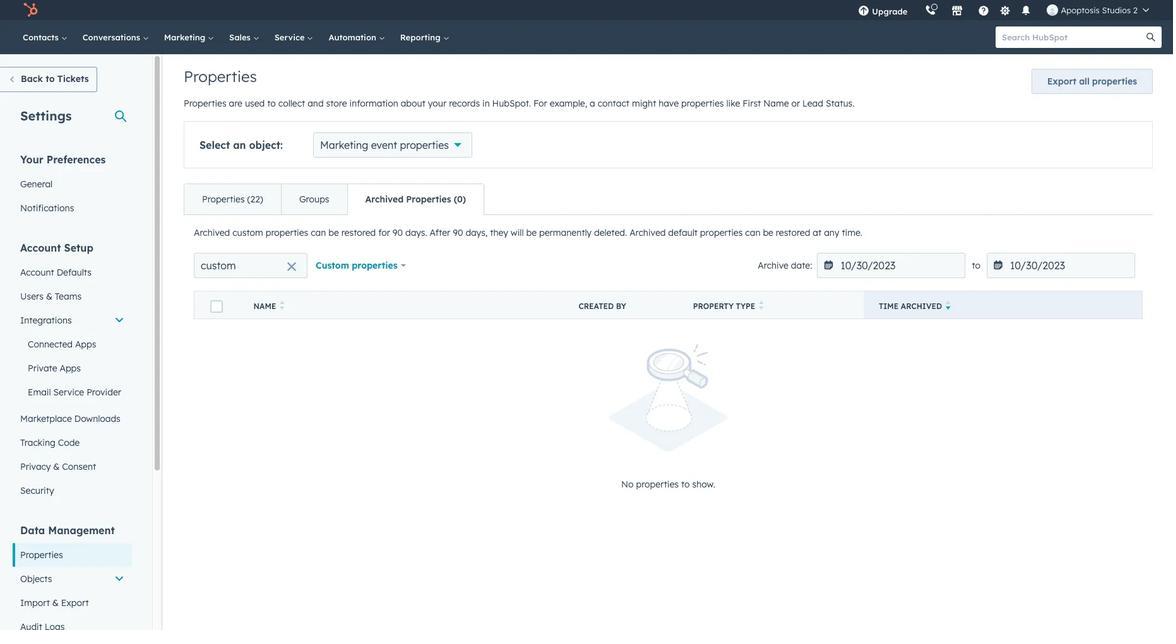 Task type: locate. For each thing, give the bounding box(es) containing it.
0 horizontal spatial 90
[[393, 227, 403, 239]]

export inside data management element
[[61, 598, 89, 609]]

2 can from the left
[[745, 227, 761, 239]]

press to sort. element for name
[[280, 301, 285, 312]]

groups
[[299, 194, 329, 205]]

1 horizontal spatial name
[[764, 98, 789, 109]]

account defaults
[[20, 267, 92, 278]]

descending sort. press to sort ascending. image
[[946, 301, 951, 310]]

0 vertical spatial apps
[[75, 339, 96, 350]]

menu containing apoptosis studios 2
[[850, 0, 1158, 20]]

0 vertical spatial export
[[1047, 76, 1077, 87]]

for
[[534, 98, 547, 109]]

property type
[[693, 302, 755, 311]]

archive
[[758, 260, 789, 272]]

service down the private apps link at the bottom left of page
[[53, 387, 84, 398]]

1 vertical spatial export
[[61, 598, 89, 609]]

0 horizontal spatial name
[[254, 302, 276, 311]]

your
[[20, 153, 43, 166]]

0 vertical spatial marketing
[[164, 32, 208, 42]]

1 horizontal spatial press to sort. image
[[759, 301, 764, 310]]

2 press to sort. image from the left
[[759, 301, 764, 310]]

& right the users
[[46, 291, 52, 302]]

data management element
[[13, 524, 132, 631]]

menu item
[[917, 0, 919, 20]]

properties
[[1092, 76, 1137, 87], [681, 98, 724, 109], [400, 139, 449, 152], [266, 227, 308, 239], [700, 227, 743, 239], [352, 260, 398, 272], [636, 480, 679, 491]]

2 vertical spatial &
[[52, 598, 59, 609]]

0 horizontal spatial press to sort. element
[[280, 301, 285, 312]]

created by
[[579, 302, 626, 311]]

time
[[879, 302, 899, 311]]

1 vertical spatial apps
[[60, 363, 81, 374]]

& inside privacy & consent link
[[53, 462, 60, 473]]

type
[[736, 302, 755, 311]]

account for account setup
[[20, 242, 61, 254]]

show.
[[692, 480, 715, 491]]

no
[[621, 480, 634, 491]]

1 horizontal spatial marketing
[[320, 139, 368, 152]]

account up the users
[[20, 267, 54, 278]]

press to sort. element right type
[[759, 301, 764, 312]]

apps up the private apps link at the bottom left of page
[[75, 339, 96, 350]]

archived left descending sort. press to sort ascending. element
[[901, 302, 942, 311]]

3 be from the left
[[763, 227, 773, 239]]

press to sort. element down search archived properties search field
[[280, 301, 285, 312]]

press to sort. image down search archived properties search field
[[280, 301, 285, 310]]

& for export
[[52, 598, 59, 609]]

0 horizontal spatial marketing
[[164, 32, 208, 42]]

and
[[308, 98, 324, 109]]

apoptosis studios 2
[[1061, 5, 1138, 15]]

press to sort. image inside name button
[[280, 301, 285, 310]]

properties left like
[[681, 98, 724, 109]]

notifications image
[[1021, 6, 1032, 17]]

users & teams link
[[13, 285, 132, 309]]

provider
[[87, 387, 121, 398]]

marketing inside popup button
[[320, 139, 368, 152]]

2 press to sort. element from the left
[[759, 301, 764, 312]]

to up the time archived button
[[972, 260, 981, 272]]

sales
[[229, 32, 253, 42]]

notifications button
[[1016, 0, 1037, 20]]

reporting link
[[393, 20, 457, 54]]

properties up the are
[[184, 67, 257, 86]]

90
[[393, 227, 403, 239], [453, 227, 463, 239]]

press to sort. element
[[280, 301, 285, 312], [759, 301, 764, 312]]

name down search archived properties search field
[[254, 302, 276, 311]]

properties inside alert
[[636, 480, 679, 491]]

example,
[[550, 98, 587, 109]]

have
[[659, 98, 679, 109]]

service right 'sales' link
[[274, 32, 307, 42]]

status.
[[826, 98, 855, 109]]

name left or
[[764, 98, 789, 109]]

properties are used to collect and store information about your records in hubspot. for example, a contact might have properties like first name or lead status.
[[184, 98, 855, 109]]

& inside 'users & teams' "link"
[[46, 291, 52, 302]]

to
[[46, 73, 55, 85], [267, 98, 276, 109], [972, 260, 981, 272], [681, 480, 690, 491]]

settings image
[[1000, 5, 1011, 17]]

1 account from the top
[[20, 242, 61, 254]]

properties link
[[13, 544, 132, 568]]

(0)
[[454, 194, 466, 205]]

name
[[764, 98, 789, 109], [254, 302, 276, 311]]

groups link
[[281, 184, 347, 215]]

hubspot.
[[492, 98, 531, 109]]

1 restored from the left
[[341, 227, 376, 239]]

notifications link
[[13, 196, 132, 220]]

marketplace downloads
[[20, 414, 120, 425]]

1 horizontal spatial can
[[745, 227, 761, 239]]

can down groups
[[311, 227, 326, 239]]

marketing left event
[[320, 139, 368, 152]]

properties (22) link
[[184, 184, 281, 215]]

0 vertical spatial name
[[764, 98, 789, 109]]

0 horizontal spatial be
[[329, 227, 339, 239]]

1 vertical spatial &
[[53, 462, 60, 473]]

be up archive
[[763, 227, 773, 239]]

will
[[511, 227, 524, 239]]

1 horizontal spatial press to sort. element
[[759, 301, 764, 312]]

press to sort. element inside property type button
[[759, 301, 764, 312]]

tab list
[[184, 184, 484, 215]]

press to sort. image right type
[[759, 301, 764, 310]]

archived inside button
[[901, 302, 942, 311]]

2 be from the left
[[526, 227, 537, 239]]

1 press to sort. image from the left
[[280, 301, 285, 310]]

0 horizontal spatial restored
[[341, 227, 376, 239]]

1 90 from the left
[[393, 227, 403, 239]]

object:
[[249, 139, 283, 152]]

default
[[668, 227, 698, 239]]

preferences
[[47, 153, 106, 166]]

& inside "import & export" link
[[52, 598, 59, 609]]

properties up objects
[[20, 550, 63, 561]]

be up custom
[[329, 227, 339, 239]]

0 vertical spatial account
[[20, 242, 61, 254]]

notifications
[[20, 203, 74, 214]]

might
[[632, 98, 656, 109]]

be right "will"
[[526, 227, 537, 239]]

press to sort. image for name
[[280, 301, 285, 310]]

upgrade
[[872, 6, 908, 16]]

& right "import"
[[52, 598, 59, 609]]

select
[[200, 139, 230, 152]]

marketing
[[164, 32, 208, 42], [320, 139, 368, 152]]

apoptosis
[[1061, 5, 1100, 15]]

can up archive
[[745, 227, 761, 239]]

store
[[326, 98, 347, 109]]

1 vertical spatial account
[[20, 267, 54, 278]]

archived up for
[[365, 194, 404, 205]]

press to sort. element for property type
[[759, 301, 764, 312]]

2 horizontal spatial be
[[763, 227, 773, 239]]

help button
[[973, 0, 995, 20]]

users & teams
[[20, 291, 82, 302]]

studios
[[1102, 5, 1131, 15]]

& right privacy
[[53, 462, 60, 473]]

setup
[[64, 242, 93, 254]]

1 horizontal spatial be
[[526, 227, 537, 239]]

be
[[329, 227, 339, 239], [526, 227, 537, 239], [763, 227, 773, 239]]

restored left at
[[776, 227, 810, 239]]

to inside alert
[[681, 480, 690, 491]]

help image
[[978, 6, 990, 17]]

90 right after
[[453, 227, 463, 239]]

0 horizontal spatial can
[[311, 227, 326, 239]]

0 horizontal spatial export
[[61, 598, 89, 609]]

archived left 'default'
[[630, 227, 666, 239]]

marketing left sales
[[164, 32, 208, 42]]

restored left for
[[341, 227, 376, 239]]

press to sort. image for property type
[[759, 301, 764, 310]]

export down objects button
[[61, 598, 89, 609]]

1 vertical spatial name
[[254, 302, 276, 311]]

properties inside button
[[1092, 76, 1137, 87]]

calling icon button
[[920, 2, 942, 18]]

1 vertical spatial marketing
[[320, 139, 368, 152]]

& for teams
[[46, 291, 52, 302]]

1 press to sort. element from the left
[[280, 301, 285, 312]]

properties right no
[[636, 480, 679, 491]]

0 vertical spatial &
[[46, 291, 52, 302]]

apps up email service provider link
[[60, 363, 81, 374]]

account for account defaults
[[20, 267, 54, 278]]

90 right for
[[393, 227, 403, 239]]

properties up the clear input icon
[[266, 227, 308, 239]]

export inside button
[[1047, 76, 1077, 87]]

service inside 'account setup' 'element'
[[53, 387, 84, 398]]

defaults
[[57, 267, 92, 278]]

properties left the are
[[184, 98, 226, 109]]

2 restored from the left
[[776, 227, 810, 239]]

at
[[813, 227, 822, 239]]

export left the all
[[1047, 76, 1077, 87]]

marketplaces image
[[952, 6, 963, 17]]

can
[[311, 227, 326, 239], [745, 227, 761, 239]]

clear input image
[[287, 263, 297, 273]]

date:
[[791, 260, 812, 272]]

MM/DD/YYYY text field
[[817, 253, 966, 278]]

press to sort. element inside name button
[[280, 301, 285, 312]]

management
[[48, 525, 115, 537]]

they
[[490, 227, 508, 239]]

press to sort. image inside property type button
[[759, 301, 764, 310]]

properties right the all
[[1092, 76, 1137, 87]]

hubspot image
[[23, 3, 38, 18]]

1 vertical spatial service
[[53, 387, 84, 398]]

2 account from the top
[[20, 267, 54, 278]]

menu
[[850, 0, 1158, 20]]

to left show.
[[681, 480, 690, 491]]

0 horizontal spatial press to sort. image
[[280, 301, 285, 310]]

objects button
[[13, 568, 132, 592]]

0 horizontal spatial service
[[53, 387, 84, 398]]

general link
[[13, 172, 132, 196]]

no properties to show.
[[621, 480, 715, 491]]

tab panel
[[184, 215, 1153, 528]]

1 horizontal spatial restored
[[776, 227, 810, 239]]

for
[[378, 227, 390, 239]]

marketplace
[[20, 414, 72, 425]]

Search HubSpot search field
[[996, 27, 1151, 48]]

press to sort. image
[[280, 301, 285, 310], [759, 301, 764, 310]]

automation
[[329, 32, 379, 42]]

account up "account defaults"
[[20, 242, 61, 254]]

integrations
[[20, 315, 72, 326]]

privacy & consent link
[[13, 455, 132, 479]]

1 horizontal spatial export
[[1047, 76, 1077, 87]]

1 horizontal spatial 90
[[453, 227, 463, 239]]

1 horizontal spatial service
[[274, 32, 307, 42]]

tab list containing properties (22)
[[184, 184, 484, 215]]

tracking code link
[[13, 431, 132, 455]]

settings
[[20, 108, 72, 124]]

deleted.
[[594, 227, 627, 239]]



Task type: describe. For each thing, give the bounding box(es) containing it.
your
[[428, 98, 447, 109]]

private
[[28, 363, 57, 374]]

to right the used
[[267, 98, 276, 109]]

account setup element
[[13, 241, 132, 503]]

data management
[[20, 525, 115, 537]]

& for consent
[[53, 462, 60, 473]]

tab panel containing archived custom properties can be restored for 90 days. after 90 days, they will be permanently deleted. archived default properties can be restored at any time.
[[184, 215, 1153, 528]]

account setup
[[20, 242, 93, 254]]

properties down for
[[352, 260, 398, 272]]

private apps
[[28, 363, 81, 374]]

security link
[[13, 479, 132, 503]]

hubspot link
[[15, 3, 47, 18]]

marketing event properties
[[320, 139, 449, 152]]

descending sort. press to sort ascending. element
[[946, 301, 951, 312]]

after
[[430, 227, 450, 239]]

time archived button
[[864, 291, 1143, 319]]

marketing event properties button
[[313, 133, 472, 158]]

data
[[20, 525, 45, 537]]

code
[[58, 438, 80, 449]]

marketing for marketing
[[164, 32, 208, 42]]

information
[[350, 98, 398, 109]]

to right back
[[46, 73, 55, 85]]

marketing for marketing event properties
[[320, 139, 368, 152]]

downloads
[[74, 414, 120, 425]]

security
[[20, 486, 54, 497]]

properties left (0)
[[406, 194, 451, 205]]

connected apps
[[28, 339, 96, 350]]

back to tickets
[[21, 73, 89, 85]]

reporting
[[400, 32, 443, 42]]

time.
[[842, 227, 863, 239]]

conversations link
[[75, 20, 156, 54]]

consent
[[62, 462, 96, 473]]

tara schultz image
[[1047, 4, 1059, 16]]

are
[[229, 98, 242, 109]]

like
[[726, 98, 740, 109]]

select an object:
[[200, 139, 283, 152]]

export all properties button
[[1032, 69, 1153, 94]]

your preferences
[[20, 153, 106, 166]]

connected apps link
[[13, 333, 132, 357]]

days.
[[405, 227, 427, 239]]

first
[[743, 98, 761, 109]]

apps for connected apps
[[75, 339, 96, 350]]

records
[[449, 98, 480, 109]]

1 can from the left
[[311, 227, 326, 239]]

general
[[20, 179, 53, 190]]

properties right 'default'
[[700, 227, 743, 239]]

upgrade image
[[858, 6, 870, 17]]

marketing link
[[156, 20, 222, 54]]

created
[[579, 302, 614, 311]]

contacts
[[23, 32, 61, 42]]

in
[[482, 98, 490, 109]]

custom
[[232, 227, 263, 239]]

archived properties (0)
[[365, 194, 466, 205]]

property
[[693, 302, 734, 311]]

contact
[[598, 98, 630, 109]]

collect
[[278, 98, 305, 109]]

email
[[28, 387, 51, 398]]

2 90 from the left
[[453, 227, 463, 239]]

an
[[233, 139, 246, 152]]

privacy
[[20, 462, 51, 473]]

calling icon image
[[925, 5, 937, 16]]

name inside button
[[254, 302, 276, 311]]

automation link
[[321, 20, 393, 54]]

settings link
[[997, 3, 1013, 17]]

conversations
[[83, 32, 143, 42]]

custom
[[316, 260, 349, 272]]

service link
[[267, 20, 321, 54]]

permanently
[[539, 227, 592, 239]]

days,
[[466, 227, 488, 239]]

import
[[20, 598, 50, 609]]

event
[[371, 139, 397, 152]]

archived left the custom
[[194, 227, 230, 239]]

Search archived properties search field
[[194, 253, 308, 278]]

by
[[616, 302, 626, 311]]

MM/DD/YYYY text field
[[987, 253, 1135, 278]]

back
[[21, 73, 43, 85]]

import & export link
[[13, 592, 132, 616]]

your preferences element
[[13, 153, 132, 220]]

properties left (22)
[[202, 194, 245, 205]]

0 vertical spatial service
[[274, 32, 307, 42]]

teams
[[55, 291, 82, 302]]

tracking
[[20, 438, 55, 449]]

archived inside tab list
[[365, 194, 404, 205]]

no properties to show. alert
[[194, 345, 1143, 493]]

marketplaces button
[[944, 0, 971, 20]]

properties right event
[[400, 139, 449, 152]]

any
[[824, 227, 840, 239]]

import & export
[[20, 598, 89, 609]]

custom properties
[[316, 260, 398, 272]]

archive date:
[[758, 260, 812, 272]]

search button
[[1140, 27, 1162, 48]]

used
[[245, 98, 265, 109]]

connected
[[28, 339, 73, 350]]

apps for private apps
[[60, 363, 81, 374]]

properties inside data management element
[[20, 550, 63, 561]]

lead
[[803, 98, 823, 109]]

or
[[791, 98, 800, 109]]

marketplace downloads link
[[13, 407, 132, 431]]

account defaults link
[[13, 261, 132, 285]]

contacts link
[[15, 20, 75, 54]]

back to tickets link
[[0, 67, 97, 92]]

2
[[1133, 5, 1138, 15]]

archived properties (0) link
[[347, 184, 484, 215]]

email service provider link
[[13, 381, 132, 405]]

privacy & consent
[[20, 462, 96, 473]]

integrations button
[[13, 309, 132, 333]]

tickets
[[57, 73, 89, 85]]

apoptosis studios 2 button
[[1040, 0, 1157, 20]]

search image
[[1147, 33, 1156, 42]]

1 be from the left
[[329, 227, 339, 239]]



Task type: vqa. For each thing, say whether or not it's contained in the screenshot.
top ticket
no



